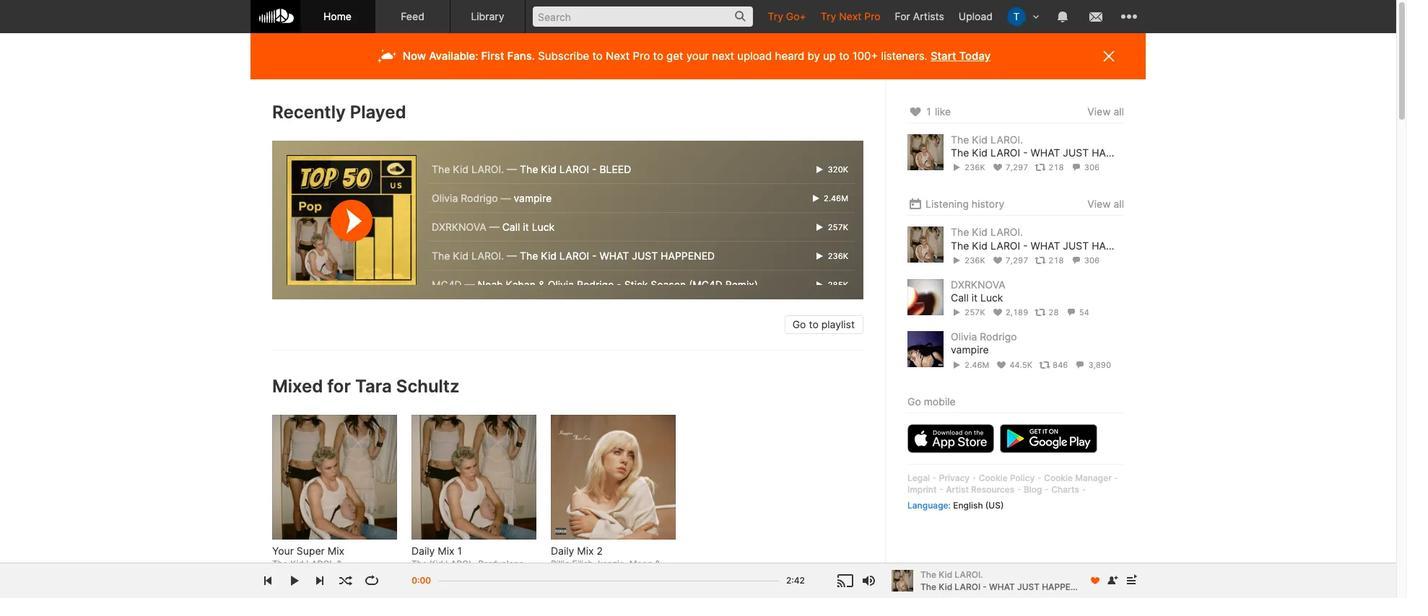 Task type: locate. For each thing, give the bounding box(es) containing it.
1 horizontal spatial vampire
[[951, 344, 989, 356]]

1 vertical spatial the kid laroi. link
[[951, 226, 1024, 239]]

0 vertical spatial rodrigo
[[461, 192, 498, 204]]

the kid laroi. link down (us)
[[921, 569, 1082, 581]]

go mobile
[[908, 395, 956, 408]]

1 vertical spatial view
[[1088, 198, 1111, 210]]

1 vertical spatial dxrknova
[[951, 279, 1006, 291]]

1 218 link from the top
[[1035, 163, 1064, 173]]

mix up laroi.,
[[438, 546, 455, 558]]

now available: first fans. subscribe to next pro to get your next upload heard by up to 100+ listeners. start today
[[403, 49, 991, 63]]

1 horizontal spatial 1
[[926, 105, 933, 118]]

progress bar
[[438, 574, 779, 598]]

2 view from the top
[[1088, 198, 1111, 210]]

3 track stats element from the top
[[951, 305, 1125, 321]]

dxrknova up "call it luck" link
[[951, 279, 1006, 291]]

1 vertical spatial 218
[[1049, 256, 1064, 266]]

236k up 285k at right top
[[826, 251, 849, 261]]

the kid laroi. the kid laroi - what just happened for top the kid laroi - what just happened link
[[951, 134, 1146, 159]]

vampire link
[[951, 344, 989, 357]]

0 vertical spatial luck
[[532, 221, 555, 233]]

laroi. up olivia rodrigo       — vampire
[[472, 163, 504, 175]]

the kid laroi - what just happened element
[[908, 134, 944, 170], [908, 227, 944, 263], [892, 571, 914, 592]]

1
[[926, 105, 933, 118], [458, 546, 462, 558]]

... for daily mix 2
[[663, 559, 670, 570]]

the kid laroi - what just happened element for the middle the kid laroi - what just happened link
[[908, 227, 944, 263]]

2.46m down 320k
[[822, 193, 849, 203]]

charts link
[[1052, 485, 1080, 496]]

call inside "dxrknova call it luck"
[[951, 292, 969, 304]]

2 horizontal spatial rodrigo
[[980, 331, 1017, 343]]

go to playlist link
[[785, 316, 864, 335]]

285k
[[826, 280, 849, 290]]

start today link
[[931, 49, 991, 63]]

just
[[1063, 147, 1089, 159], [1063, 239, 1089, 252], [632, 250, 658, 262], [1018, 582, 1040, 593]]

track stats element containing 257k
[[951, 305, 1125, 321]]

2.46m down vampire link
[[965, 360, 990, 370]]

0 vertical spatial 7,297
[[1006, 163, 1029, 173]]

olivia for olivia rodrigo       — vampire
[[432, 192, 458, 204]]

mix inside daily mix 1 the kid laroi., pardyalone & ...
[[438, 546, 455, 558]]

1 all from the top
[[1114, 105, 1125, 118]]

100+
[[853, 49, 879, 63]]

to left get
[[653, 49, 664, 63]]

try left go+ on the top of the page
[[768, 10, 784, 22]]

mooq
[[630, 559, 653, 570]]

vampire down olivia rodrigo link
[[951, 344, 989, 356]]

laroi. down english at the bottom of the page
[[955, 570, 983, 580]]

1 vertical spatial the kid laroi - what just happened link
[[951, 239, 1146, 253]]

rodrigo down the kid laroi.       — the kid laroi - what just happened
[[577, 279, 614, 291]]

super
[[297, 546, 325, 558]]

2 track stats element from the top
[[951, 253, 1125, 269]]

vampire down the kid laroi.       — the kid laroi - bleed
[[514, 192, 552, 204]]

306 link
[[1071, 163, 1100, 173], [1071, 256, 1100, 266]]

laroi. up 'history'
[[991, 134, 1024, 146]]

0 horizontal spatial dxrknova
[[432, 221, 487, 233]]

... for daily mix 1
[[535, 559, 542, 570]]

1 view from the top
[[1088, 105, 1111, 118]]

1 vertical spatial it
[[972, 292, 978, 304]]

for artists link
[[888, 0, 952, 33]]

try go+
[[768, 10, 807, 22]]

the kid laroi - what just happened element for top the kid laroi - what just happened link
[[908, 134, 944, 170]]

306 link for 7,297 link associated with top the kid laroi - what just happened link
[[1071, 163, 1100, 173]]

try next pro link
[[814, 0, 888, 33]]

306 for 306 link associated with 7,297 link associated with the middle the kid laroi - what just happened link
[[1085, 256, 1100, 266]]

— up olivia rodrigo       — vampire
[[507, 163, 517, 175]]

mix right super on the bottom left of the page
[[328, 546, 345, 558]]

1 ... from the left
[[345, 559, 352, 570]]

go
[[793, 319, 806, 331], [908, 395, 921, 408]]

luck inside "dxrknova call it luck"
[[981, 292, 1004, 304]]

olivia rodrigo vampire
[[951, 331, 1017, 356]]

— down olivia rodrigo       — vampire
[[489, 221, 500, 233]]

happened for the middle the kid laroi - what just happened link
[[1092, 239, 1146, 252]]

library
[[471, 10, 505, 22]]

call down 'dxrknova' "link"
[[951, 292, 969, 304]]

for
[[327, 376, 351, 397]]

daily inside daily mix 2 billie eilish, kenzie, mooq & ...
[[551, 546, 574, 558]]

call down olivia rodrigo       — vampire
[[502, 221, 520, 233]]

1 horizontal spatial try
[[821, 10, 837, 22]]

... inside your super mix the kid laroi. & ...
[[345, 559, 352, 570]]

1 track stats element from the top
[[951, 160, 1125, 176]]

laroi for the bottom the kid laroi. link
[[955, 582, 981, 593]]

rodrigo up dxrknova       — call it luck
[[461, 192, 498, 204]]

the kid laroi. link down 'history'
[[951, 226, 1024, 239]]

next
[[839, 10, 862, 22], [606, 49, 630, 63]]

0 vertical spatial the kid laroi. the kid laroi - what just happened
[[951, 134, 1146, 159]]

the kid laroi. link for 7,297 link associated with top the kid laroi - what just happened link
[[951, 134, 1024, 146]]

upload
[[738, 49, 772, 63]]

2 306 from the top
[[1085, 256, 1100, 266]]

218 link
[[1035, 163, 1064, 173], [1035, 256, 1064, 266]]

track stats element containing 2.46m
[[951, 357, 1125, 373]]

1 horizontal spatial pro
[[865, 10, 881, 22]]

laroi. up noah
[[472, 250, 504, 262]]

1 like
[[926, 105, 951, 118]]

0 vertical spatial 306 link
[[1071, 163, 1100, 173]]

view for history
[[1088, 198, 1111, 210]]

0 vertical spatial the kid laroi. link
[[951, 134, 1024, 146]]

daily up 0:00
[[412, 546, 435, 558]]

2
[[597, 546, 603, 558]]

257k down 320k
[[826, 222, 849, 232]]

0 vertical spatial pro
[[865, 10, 881, 22]]

0 horizontal spatial olivia
[[432, 192, 458, 204]]

1 vertical spatial 218 link
[[1035, 256, 1064, 266]]

None search field
[[526, 0, 761, 33]]

olivia for olivia rodrigo vampire
[[951, 331, 977, 343]]

0 horizontal spatial rodrigo
[[461, 192, 498, 204]]

3 mix from the left
[[577, 546, 594, 558]]

cookie
[[979, 473, 1008, 484], [1044, 473, 1073, 484]]

1 view all from the top
[[1088, 105, 1125, 118]]

1 horizontal spatial mix
[[438, 546, 455, 558]]

try for try go+
[[768, 10, 784, 22]]

0 vertical spatial olivia
[[432, 192, 458, 204]]

to
[[593, 49, 603, 63], [653, 49, 664, 63], [839, 49, 850, 63], [809, 319, 819, 331]]

1 vertical spatial the kid laroi - what just happened element
[[908, 227, 944, 263]]

upload
[[959, 10, 993, 22]]

1 daily from the left
[[412, 546, 435, 558]]

fans.
[[507, 49, 535, 63]]

try right go+ on the top of the page
[[821, 10, 837, 22]]

257k down "call it luck" link
[[965, 308, 986, 318]]

1 vertical spatial the kid laroi. the kid laroi - what just happened
[[951, 226, 1146, 252]]

to left playlist
[[809, 319, 819, 331]]

4 track stats element from the top
[[951, 357, 1125, 373]]

... inside daily mix 2 billie eilish, kenzie, mooq & ...
[[663, 559, 670, 570]]

2,189
[[1006, 308, 1029, 318]]

7,297 link for the middle the kid laroi - what just happened link
[[992, 256, 1029, 266]]

mc4d       — noah kahan & olivia rodrigo - stick season (mc4d remix)
[[432, 279, 758, 291]]

english
[[954, 501, 983, 511]]

1 vertical spatial next
[[606, 49, 630, 63]]

0 vertical spatial all
[[1114, 105, 1125, 118]]

olivia down the kid laroi.       — the kid laroi - what just happened
[[548, 279, 574, 291]]

luck
[[532, 221, 555, 233], [981, 292, 1004, 304]]

pop element
[[287, 155, 417, 285]]

2 vertical spatial olivia
[[951, 331, 977, 343]]

7,297 for 7,297 link associated with the middle the kid laroi - what just happened link
[[1006, 256, 1029, 266]]

1 mix from the left
[[328, 546, 345, 558]]

0 horizontal spatial go
[[793, 319, 806, 331]]

1 try from the left
[[768, 10, 784, 22]]

next down 'search' search field
[[606, 49, 630, 63]]

(us)
[[986, 501, 1004, 511]]

1 horizontal spatial dxrknova
[[951, 279, 1006, 291]]

0 vertical spatial view
[[1088, 105, 1111, 118]]

2 vertical spatial rodrigo
[[980, 331, 1017, 343]]

1 306 from the top
[[1085, 163, 1100, 173]]

0 vertical spatial it
[[523, 221, 529, 233]]

0 vertical spatial 306
[[1085, 163, 1100, 173]]

⁃ up artist resources link
[[972, 473, 977, 484]]

0 horizontal spatial pro
[[633, 49, 650, 63]]

the kid laroi. link down like
[[951, 134, 1024, 146]]

olivia up vampire link
[[951, 331, 977, 343]]

1 horizontal spatial call
[[951, 292, 969, 304]]

1 306 link from the top
[[1071, 163, 1100, 173]]

stick
[[625, 279, 648, 291]]

218 for the 218 link related to 306 link for 7,297 link associated with top the kid laroi - what just happened link
[[1049, 163, 1064, 173]]

2 horizontal spatial mix
[[577, 546, 594, 558]]

... inside daily mix 1 the kid laroi., pardyalone & ...
[[535, 559, 542, 570]]

to inside go to playlist link
[[809, 319, 819, 331]]

1 horizontal spatial it
[[972, 292, 978, 304]]

2 daily from the left
[[551, 546, 574, 558]]

played
[[350, 102, 406, 123]]

—
[[507, 163, 517, 175], [501, 192, 511, 204], [489, 221, 500, 233], [507, 250, 517, 262], [465, 279, 475, 291]]

1 horizontal spatial 2.46m
[[965, 360, 990, 370]]

1 horizontal spatial go
[[908, 395, 921, 408]]

view all
[[1088, 105, 1125, 118], [1088, 198, 1125, 210]]

mixed for tara schultz
[[272, 376, 460, 397]]

1 218 from the top
[[1049, 163, 1064, 173]]

0 vertical spatial 218
[[1049, 163, 1064, 173]]

pro left for
[[865, 10, 881, 22]]

7,297 link up 'dxrknova' "link"
[[992, 256, 1029, 266]]

7,297 link up 'history'
[[992, 163, 1029, 173]]

2 horizontal spatial olivia
[[951, 331, 977, 343]]

olivia inside 'olivia rodrigo vampire'
[[951, 331, 977, 343]]

0 horizontal spatial daily
[[412, 546, 435, 558]]

3,890 link
[[1075, 360, 1112, 370]]

dxrknova for —
[[432, 221, 487, 233]]

laroi. inside your super mix the kid laroi. & ...
[[306, 559, 334, 570]]

0 horizontal spatial vampire
[[514, 192, 552, 204]]

0 vertical spatial 2.46m
[[822, 193, 849, 203]]

go for go to playlist
[[793, 319, 806, 331]]

1 vertical spatial 7,297
[[1006, 256, 1029, 266]]

1 vertical spatial 306
[[1085, 256, 1100, 266]]

charts
[[1052, 485, 1080, 496]]

& inside daily mix 2 billie eilish, kenzie, mooq & ...
[[655, 559, 661, 570]]

2 7,297 link from the top
[[992, 256, 1029, 266]]

policy
[[1010, 473, 1035, 484]]

1 vertical spatial 2.46m
[[965, 360, 990, 370]]

⁃ right manager
[[1115, 473, 1119, 484]]

it down olivia rodrigo       — vampire
[[523, 221, 529, 233]]

1 vertical spatial pro
[[633, 49, 650, 63]]

7,297 link for top the kid laroi - what just happened link
[[992, 163, 1029, 173]]

0 vertical spatial next
[[839, 10, 862, 22]]

1 vertical spatial call
[[951, 292, 969, 304]]

laroi for the kid laroi. link related to 7,297 link associated with top the kid laroi - what just happened link
[[991, 147, 1021, 159]]

3,890
[[1089, 360, 1112, 370]]

daily up billie
[[551, 546, 574, 558]]

2 try from the left
[[821, 10, 837, 22]]

it
[[523, 221, 529, 233], [972, 292, 978, 304]]

laroi. down super on the bottom left of the page
[[306, 559, 334, 570]]

pardyalone
[[478, 559, 524, 570]]

mix for daily mix 1
[[438, 546, 455, 558]]

mix up eilish,
[[577, 546, 594, 558]]

view
[[1088, 105, 1111, 118], [1088, 198, 1111, 210]]

upload link
[[952, 0, 1000, 33]]

0 vertical spatial 7,297 link
[[992, 163, 1029, 173]]

track stats element
[[951, 160, 1125, 176], [951, 253, 1125, 269], [951, 305, 1125, 321], [951, 357, 1125, 373]]

it down 'dxrknova' "link"
[[972, 292, 978, 304]]

0 horizontal spatial mix
[[328, 546, 345, 558]]

1 right like icon
[[926, 105, 933, 118]]

1 horizontal spatial daily
[[551, 546, 574, 558]]

2 218 link from the top
[[1035, 256, 1064, 266]]

2 vertical spatial the kid laroi - what just happened link
[[921, 581, 1089, 594]]

2 218 from the top
[[1049, 256, 1064, 266]]

what
[[1031, 147, 1061, 159], [1031, 239, 1061, 252], [600, 250, 629, 262], [990, 582, 1015, 593]]

2 vertical spatial the kid laroi. the kid laroi - what just happened
[[921, 570, 1089, 593]]

7,297
[[1006, 163, 1029, 173], [1006, 256, 1029, 266]]

0 vertical spatial the kid laroi - what just happened element
[[908, 134, 944, 170]]

vampire
[[514, 192, 552, 204], [951, 344, 989, 356]]

& inside your super mix the kid laroi. & ...
[[337, 559, 342, 570]]

2 mix from the left
[[438, 546, 455, 558]]

3 ... from the left
[[663, 559, 670, 570]]

rodrigo down 2,189 link
[[980, 331, 1017, 343]]

1 vertical spatial view all
[[1088, 198, 1125, 210]]

0 vertical spatial 218 link
[[1035, 163, 1064, 173]]

pro left get
[[633, 49, 650, 63]]

noah
[[478, 279, 503, 291]]

rodrigo for —
[[461, 192, 498, 204]]

— left noah
[[465, 279, 475, 291]]

1 vertical spatial olivia
[[548, 279, 574, 291]]

⁃
[[933, 473, 937, 484], [972, 473, 977, 484], [1038, 473, 1042, 484], [1115, 473, 1119, 484], [939, 485, 944, 496], [1017, 485, 1022, 496], [1045, 485, 1049, 496], [1082, 485, 1087, 496]]

1 7,297 from the top
[[1006, 163, 1029, 173]]

the kid laroi. link for 7,297 link associated with the middle the kid laroi - what just happened link
[[951, 226, 1024, 239]]

...
[[345, 559, 352, 570], [535, 559, 542, 570], [663, 559, 670, 570]]

daily inside daily mix 1 the kid laroi., pardyalone & ...
[[412, 546, 435, 558]]

available:
[[429, 49, 479, 63]]

heard
[[775, 49, 805, 63]]

just for the bottom the kid laroi. link
[[1018, 582, 1040, 593]]

luck down 'dxrknova' "link"
[[981, 292, 1004, 304]]

2 all from the top
[[1114, 198, 1125, 210]]

⁃ down the cookie manager link
[[1082, 485, 1087, 496]]

1 vertical spatial luck
[[981, 292, 1004, 304]]

try next pro
[[821, 10, 881, 22]]

0 vertical spatial 257k
[[826, 222, 849, 232]]

2 ... from the left
[[535, 559, 542, 570]]

today
[[959, 49, 991, 63]]

1 horizontal spatial 257k
[[965, 308, 986, 318]]

2 view all from the top
[[1088, 198, 1125, 210]]

⁃ left artist
[[939, 485, 944, 496]]

kid inside your super mix the kid laroi. & ...
[[290, 559, 304, 570]]

dxrknova down olivia rodrigo       — vampire
[[432, 221, 487, 233]]

0 vertical spatial dxrknova
[[432, 221, 487, 233]]

1 horizontal spatial cookie
[[1044, 473, 1073, 484]]

1 horizontal spatial olivia
[[548, 279, 574, 291]]

bleed
[[600, 163, 631, 175]]

320k
[[826, 164, 849, 175]]

1 vertical spatial go
[[908, 395, 921, 408]]

go left mobile
[[908, 395, 921, 408]]

218
[[1049, 163, 1064, 173], [1049, 256, 1064, 266]]

0 horizontal spatial ...
[[345, 559, 352, 570]]

1 7,297 link from the top
[[992, 163, 1029, 173]]

1 inside daily mix 1 the kid laroi., pardyalone & ...
[[458, 546, 462, 558]]

legal
[[908, 473, 930, 484]]

next up 100+
[[839, 10, 862, 22]]

0 vertical spatial view all
[[1088, 105, 1125, 118]]

0 horizontal spatial cookie
[[979, 473, 1008, 484]]

1 vertical spatial 1
[[458, 546, 462, 558]]

mix for daily mix 2
[[577, 546, 594, 558]]

try for try next pro
[[821, 10, 837, 22]]

go+
[[786, 10, 807, 22]]

try
[[768, 10, 784, 22], [821, 10, 837, 22]]

the inside your super mix the kid laroi. & ...
[[272, 559, 288, 570]]

all for 1 like
[[1114, 105, 1125, 118]]

dxrknova call it luck
[[951, 279, 1006, 304]]

0 vertical spatial go
[[793, 319, 806, 331]]

mix inside daily mix 2 billie eilish, kenzie, mooq & ...
[[577, 546, 594, 558]]

0 horizontal spatial try
[[768, 10, 784, 22]]

go left playlist
[[793, 319, 806, 331]]

next up image
[[1123, 573, 1140, 590]]

0 horizontal spatial 2.46m
[[822, 193, 849, 203]]

home
[[324, 10, 352, 22]]

1 vertical spatial 7,297 link
[[992, 256, 1029, 266]]

playlist
[[822, 319, 855, 331]]

0 horizontal spatial call
[[502, 221, 520, 233]]

218 for the 218 link related to 306 link associated with 7,297 link associated with the middle the kid laroi - what just happened link
[[1049, 256, 1064, 266]]

luck up the kid laroi.       — the kid laroi - what just happened
[[532, 221, 555, 233]]

to right the up
[[839, 49, 850, 63]]

recently
[[272, 102, 346, 123]]

0:00
[[412, 576, 431, 586]]

1 up laroi.,
[[458, 546, 462, 558]]

cookie up charts link
[[1044, 473, 1073, 484]]

olivia up dxrknova       — call it luck
[[432, 192, 458, 204]]

Search search field
[[533, 7, 754, 27]]

2 306 link from the top
[[1071, 256, 1100, 266]]

laroi
[[991, 147, 1021, 159], [560, 163, 589, 175], [991, 239, 1021, 252], [560, 250, 589, 262], [955, 582, 981, 593]]

cookie up resources on the right
[[979, 473, 1008, 484]]

0 horizontal spatial 1
[[458, 546, 462, 558]]

1 horizontal spatial luck
[[981, 292, 1004, 304]]

rodrigo inside 'olivia rodrigo vampire'
[[980, 331, 1017, 343]]

track stats element for the kid laroi. link related to 7,297 link associated with top the kid laroi - what just happened link
[[951, 160, 1125, 176]]

artists
[[913, 10, 945, 22]]

2 horizontal spatial ...
[[663, 559, 670, 570]]

2 7,297 from the top
[[1006, 256, 1029, 266]]

1 vertical spatial rodrigo
[[577, 279, 614, 291]]

1 horizontal spatial ...
[[535, 559, 542, 570]]

imprint
[[908, 485, 937, 496]]

1 vertical spatial vampire
[[951, 344, 989, 356]]

1 vertical spatial 306 link
[[1071, 256, 1100, 266]]

1 vertical spatial all
[[1114, 198, 1125, 210]]

7,297 for 7,297 link associated with top the kid laroi - what just happened link
[[1006, 163, 1029, 173]]

dxrknova for call
[[951, 279, 1006, 291]]

all for listening history
[[1114, 198, 1125, 210]]



Task type: describe. For each thing, give the bounding box(es) containing it.
236k up 'dxrknova' "link"
[[965, 256, 986, 266]]

by
[[808, 49, 820, 63]]

remix)
[[726, 279, 758, 291]]

kenzie,
[[598, 559, 627, 570]]

happened for top the kid laroi - what just happened link
[[1092, 147, 1146, 159]]

1 horizontal spatial next
[[839, 10, 862, 22]]

happened for the bottom the kid laroi - what just happened link
[[1042, 582, 1089, 593]]

mobile
[[924, 395, 956, 408]]

— up kahan
[[507, 250, 517, 262]]

⁃ right blog
[[1045, 485, 1049, 496]]

tara schultz's avatar element
[[1008, 7, 1026, 26]]

the kid laroi.       — the kid laroi - bleed
[[432, 163, 631, 175]]

your
[[687, 49, 709, 63]]

⁃ up blog
[[1038, 473, 1042, 484]]

vampire inside 'olivia rodrigo vampire'
[[951, 344, 989, 356]]

rodrigo for vampire
[[980, 331, 1017, 343]]

laroi. down 'history'
[[991, 226, 1024, 239]]

recently played
[[272, 102, 406, 123]]

306 for 306 link for 7,297 link associated with top the kid laroi - what just happened link
[[1085, 163, 1100, 173]]

0 horizontal spatial 257k
[[826, 222, 849, 232]]

your super mix the kid laroi. & ...
[[272, 546, 352, 570]]

listening history
[[926, 198, 1005, 210]]

up
[[823, 49, 836, 63]]

daily mix 1 the kid laroi., pardyalone & ...
[[412, 546, 542, 570]]

0 vertical spatial 1
[[926, 105, 933, 118]]

it inside "dxrknova call it luck"
[[972, 292, 978, 304]]

0 horizontal spatial it
[[523, 221, 529, 233]]

listening
[[926, 198, 969, 210]]

your
[[272, 546, 294, 558]]

view all for listening history
[[1088, 198, 1125, 210]]

imprint link
[[908, 485, 937, 496]]

⁃ down policy
[[1017, 485, 1022, 496]]

track stats element for the kid laroi. link related to 7,297 link associated with the middle the kid laroi - what just happened link
[[951, 253, 1125, 269]]

library link
[[451, 0, 526, 33]]

2 vertical spatial the kid laroi - what just happened element
[[892, 571, 914, 592]]

artist
[[946, 485, 969, 496]]

just for the kid laroi. link related to 7,297 link associated with top the kid laroi - what just happened link
[[1063, 147, 1089, 159]]

28 link
[[1035, 308, 1059, 318]]

1 cookie from the left
[[979, 473, 1008, 484]]

feed
[[401, 10, 425, 22]]

54 link
[[1066, 308, 1090, 318]]

laroi.,
[[446, 559, 476, 570]]

go to playlist
[[793, 319, 855, 331]]

⁃ right legal link
[[933, 473, 937, 484]]

— up dxrknova       — call it luck
[[501, 192, 511, 204]]

the inside daily mix 1 the kid laroi., pardyalone & ...
[[412, 559, 427, 570]]

blog link
[[1024, 485, 1043, 496]]

mix inside your super mix the kid laroi. & ...
[[328, 546, 345, 558]]

0 vertical spatial the kid laroi - what just happened link
[[951, 147, 1146, 160]]

track stats element for 'dxrknova' "link"
[[951, 305, 1125, 321]]

the kid laroi. the kid laroi - what just happened for the middle the kid laroi - what just happened link
[[951, 226, 1146, 252]]

to right 'subscribe'
[[593, 49, 603, 63]]

0 horizontal spatial luck
[[532, 221, 555, 233]]

privacy
[[940, 473, 970, 484]]

like image
[[908, 103, 923, 121]]

cookie policy link
[[979, 473, 1035, 484]]

for
[[895, 10, 911, 22]]

2 cookie from the left
[[1044, 473, 1073, 484]]

daily mix 1 element
[[412, 416, 537, 541]]

track stats element for olivia rodrigo link
[[951, 357, 1125, 373]]

tara
[[355, 376, 392, 397]]

eilish,
[[572, 559, 596, 570]]

dxrknova link
[[951, 279, 1006, 291]]

daily for daily mix 2
[[551, 546, 574, 558]]

daily mix 2 element
[[551, 416, 676, 541]]

laroi for the kid laroi. link related to 7,297 link associated with the middle the kid laroi - what just happened link
[[991, 239, 1021, 252]]

manager
[[1076, 473, 1112, 484]]

& inside daily mix 1 the kid laroi., pardyalone & ...
[[527, 559, 532, 570]]

for artists
[[895, 10, 945, 22]]

54
[[1080, 308, 1090, 318]]

history
[[972, 198, 1005, 210]]

olivia rodrigo       — vampire
[[432, 192, 552, 204]]

218 link for 306 link for 7,297 link associated with top the kid laroi - what just happened link
[[1035, 163, 1064, 173]]

billie
[[551, 559, 570, 570]]

daily mix 2 link
[[551, 545, 676, 559]]

0 horizontal spatial next
[[606, 49, 630, 63]]

view for like
[[1088, 105, 1111, 118]]

236k up listening history
[[965, 163, 986, 173]]

daily for daily mix 1
[[412, 546, 435, 558]]

306 link for 7,297 link associated with the middle the kid laroi - what just happened link
[[1071, 256, 1100, 266]]

calendar image
[[908, 196, 923, 213]]

846
[[1053, 360, 1069, 370]]

cookie manager link
[[1044, 473, 1112, 484]]

now
[[403, 49, 426, 63]]

legal link
[[908, 473, 930, 484]]

language:
[[908, 501, 951, 511]]

218 link for 306 link associated with 7,297 link associated with the middle the kid laroi - what just happened link
[[1035, 256, 1064, 266]]

first
[[481, 49, 504, 63]]

2 vertical spatial the kid laroi. link
[[921, 569, 1082, 581]]

mixed
[[272, 376, 323, 397]]

call it luck element
[[908, 279, 944, 315]]

2,189 link
[[992, 308, 1029, 318]]

schultz
[[396, 376, 460, 397]]

44.5k
[[1010, 360, 1033, 370]]

0 vertical spatial call
[[502, 221, 520, 233]]

daily mix 2 billie eilish, kenzie, mooq & ...
[[551, 546, 670, 570]]

view all for 1 like
[[1088, 105, 1125, 118]]

44.5k link
[[996, 360, 1033, 370]]

resources
[[972, 485, 1015, 496]]

28
[[1049, 308, 1059, 318]]

feed link
[[376, 0, 451, 33]]

like
[[935, 105, 951, 118]]

mc4d
[[432, 279, 462, 291]]

start
[[931, 49, 957, 63]]

subscribe
[[538, 49, 590, 63]]

olivia rodrigo link
[[951, 331, 1017, 343]]

the kid laroi. the kid laroi - what just happened for the bottom the kid laroi - what just happened link
[[921, 570, 1089, 593]]

legal ⁃ privacy ⁃ cookie policy ⁃ cookie manager ⁃ imprint ⁃ artist resources ⁃ blog ⁃ charts ⁃ language: english (us)
[[908, 473, 1119, 511]]

kid inside daily mix 1 the kid laroi., pardyalone & ...
[[430, 559, 443, 570]]

just for the kid laroi. link related to 7,297 link associated with the middle the kid laroi - what just happened link
[[1063, 239, 1089, 252]]

1 vertical spatial 257k
[[965, 308, 986, 318]]

846 link
[[1039, 360, 1069, 370]]

call it luck link
[[951, 292, 1004, 305]]

get
[[667, 49, 684, 63]]

your super mix element
[[272, 416, 397, 541]]

1 horizontal spatial rodrigo
[[577, 279, 614, 291]]

2:42
[[787, 576, 805, 586]]

your super mix link
[[272, 545, 397, 559]]

privacy link
[[940, 473, 970, 484]]

try go+ link
[[761, 0, 814, 33]]

blog
[[1024, 485, 1043, 496]]

artist resources link
[[946, 485, 1015, 496]]

vampire element
[[908, 332, 944, 368]]

listeners.
[[882, 49, 928, 63]]

go for go mobile
[[908, 395, 921, 408]]

0 vertical spatial vampire
[[514, 192, 552, 204]]



Task type: vqa. For each thing, say whether or not it's contained in the screenshot.
The 4,394
no



